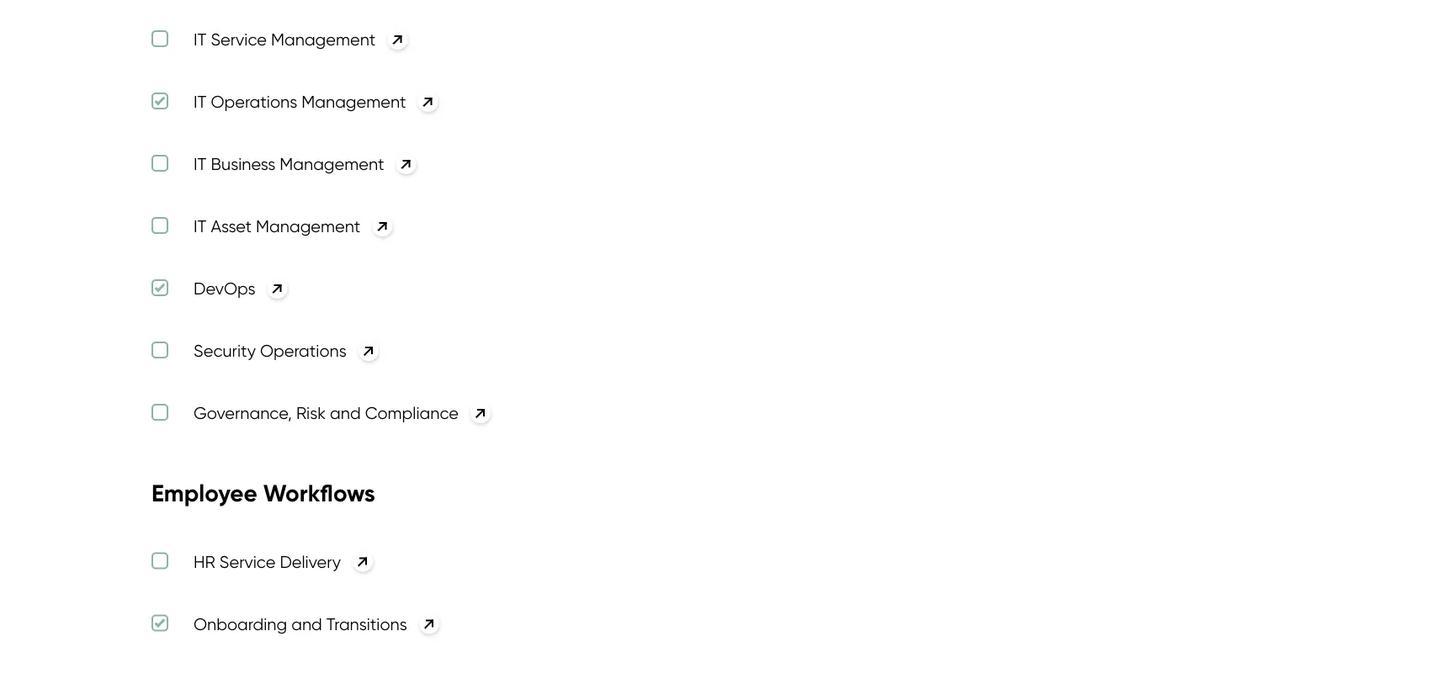 Task type: locate. For each thing, give the bounding box(es) containing it.
1 vertical spatial service
[[220, 552, 276, 572]]

it down customer
[[194, 92, 207, 112]]

service
[[211, 30, 267, 50], [220, 552, 276, 572]]

delivery
[[280, 552, 341, 572]]

customer
[[160, 47, 251, 72]]

management up it operations management
[[271, 30, 376, 50]]

service for it
[[211, 30, 267, 50]]

and
[[379, 105, 407, 123], [330, 403, 361, 424], [292, 614, 322, 635]]

operations up risk
[[260, 341, 347, 361]]

and right risk
[[330, 403, 361, 424]]

2 horizontal spatial and
[[379, 105, 407, 123]]

it for it service management
[[194, 30, 207, 50]]

onboarding
[[194, 614, 287, 635]]

and for transitions
[[292, 614, 322, 635]]

1 vertical spatial operations
[[260, 341, 347, 361]]

it
[[194, 30, 207, 50], [194, 92, 207, 112], [194, 154, 207, 174], [194, 216, 207, 237]]

employee
[[152, 479, 257, 508]]

calculators
[[410, 105, 490, 123]]

risk
[[296, 403, 326, 424]]

0 horizontal spatial and
[[292, 614, 322, 635]]

leading
[[166, 105, 222, 123]]

tools and calculators
[[340, 105, 490, 123]]

it up leading
[[194, 30, 207, 50]]

1 it from the top
[[194, 30, 207, 50]]

management down center
[[302, 92, 406, 112]]

management for it operations management
[[302, 92, 406, 112]]

customer success center
[[160, 47, 399, 72]]

asset
[[211, 216, 252, 237]]

operations
[[211, 92, 297, 112], [260, 341, 347, 361]]

0 vertical spatial and
[[379, 105, 407, 123]]

it business management
[[194, 154, 384, 174]]

security operations
[[194, 341, 347, 361]]

and for calculators
[[379, 105, 407, 123]]

business
[[211, 154, 276, 174]]

1 horizontal spatial and
[[330, 403, 361, 424]]

it for it business management
[[194, 154, 207, 174]]

4 it from the top
[[194, 216, 207, 237]]

tools
[[340, 105, 375, 123]]

management
[[271, 30, 376, 50], [302, 92, 406, 112], [280, 154, 384, 174], [256, 216, 361, 237]]

service for hr
[[220, 552, 276, 572]]

compliance
[[365, 403, 459, 424]]

2 vertical spatial and
[[292, 614, 322, 635]]

management down "tools"
[[280, 154, 384, 174]]

1 vertical spatial and
[[330, 403, 361, 424]]

0 vertical spatial service
[[211, 30, 267, 50]]

it for it operations management
[[194, 92, 207, 112]]

it left business
[[194, 154, 207, 174]]

hr service delivery
[[194, 552, 341, 572]]

management for it business management
[[280, 154, 384, 174]]

2 it from the top
[[194, 92, 207, 112]]

3 it from the top
[[194, 154, 207, 174]]

security
[[194, 341, 256, 361]]

and left transitions
[[292, 614, 322, 635]]

employee workflows
[[152, 479, 375, 508]]

operations for it
[[211, 92, 297, 112]]

success
[[256, 47, 330, 72]]

management down it business management
[[256, 216, 361, 237]]

0 vertical spatial operations
[[211, 92, 297, 112]]

operations down the customer success center
[[211, 92, 297, 112]]

and right "tools"
[[379, 105, 407, 123]]

it left asset in the top of the page
[[194, 216, 207, 237]]



Task type: describe. For each thing, give the bounding box(es) containing it.
customer success center link
[[34, 47, 404, 72]]

workflows
[[263, 479, 375, 508]]

transitions
[[327, 614, 407, 635]]

management for it asset management
[[256, 216, 361, 237]]

management for it service management
[[271, 30, 376, 50]]

center
[[335, 47, 399, 72]]

onboarding and transitions
[[194, 614, 407, 635]]

hr
[[194, 552, 215, 572]]

leading practices
[[166, 105, 290, 123]]

leading practices link
[[166, 91, 290, 137]]

governance,
[[194, 403, 292, 424]]

governance, risk and compliance
[[194, 403, 459, 424]]

it for it asset management
[[194, 216, 207, 237]]

devops
[[194, 279, 256, 299]]

it service management
[[194, 30, 376, 50]]

practices
[[226, 105, 290, 123]]

tools and calculators link
[[340, 91, 490, 137]]

it asset management
[[194, 216, 361, 237]]

operations for security
[[260, 341, 347, 361]]

it operations management
[[194, 92, 406, 112]]



Task type: vqa. For each thing, say whether or not it's contained in the screenshot.
Transitions
yes



